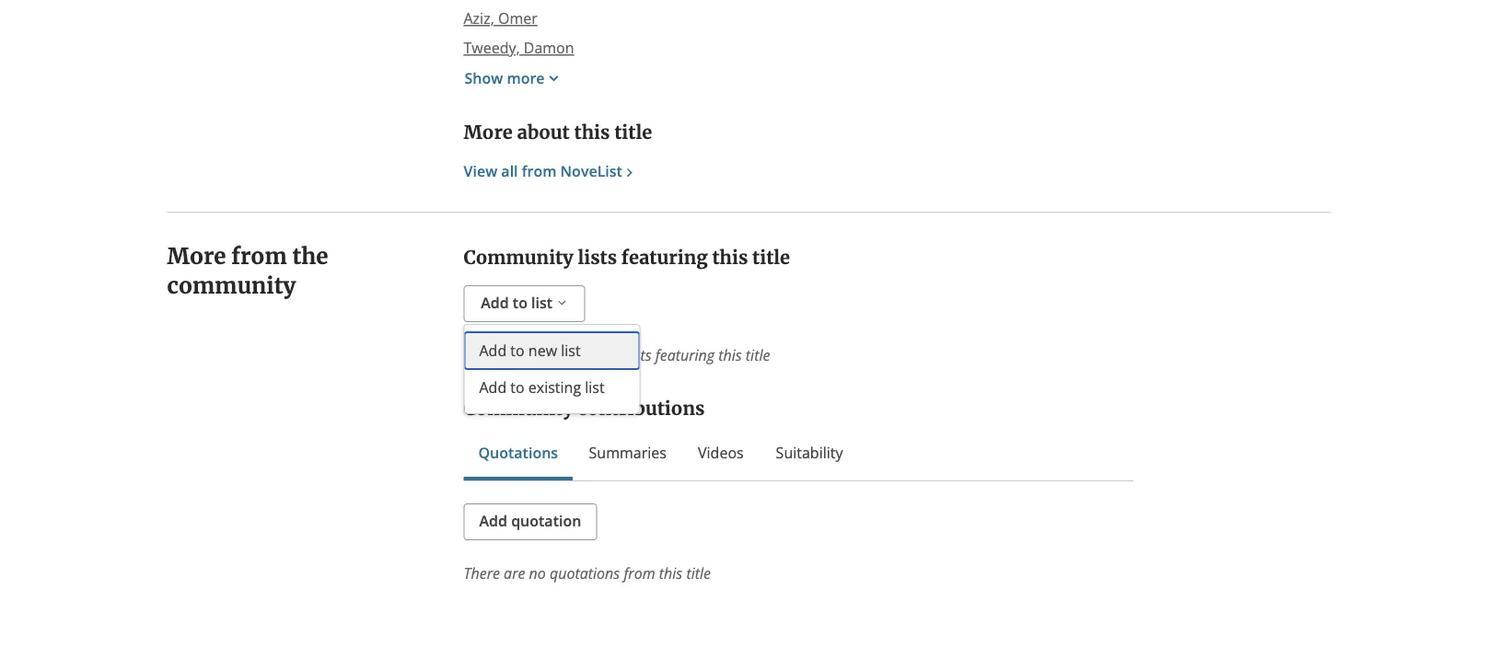 Task type: describe. For each thing, give the bounding box(es) containing it.
are for community
[[504, 345, 525, 365]]

community contributions
[[464, 397, 705, 420]]

summaries
[[589, 443, 666, 463]]

list for existing
[[585, 378, 605, 397]]

add to new list
[[479, 341, 581, 361]]

add for add quotation
[[479, 511, 507, 531]]

svg chevron down image for show more
[[545, 69, 563, 88]]

suitability
[[776, 443, 843, 463]]

show more button
[[464, 66, 564, 90]]

0 vertical spatial from
[[522, 161, 557, 181]]

aziz,
[[464, 8, 494, 28]]

existing
[[528, 378, 581, 397]]

tweedy, damon link
[[464, 38, 574, 58]]

add to existing list button
[[465, 369, 639, 406]]

more about this title
[[464, 121, 652, 144]]

add to list button
[[464, 285, 585, 322]]

to for list
[[513, 293, 528, 313]]

view
[[464, 161, 497, 181]]

about
[[517, 121, 570, 144]]

add to existing list
[[479, 378, 605, 397]]

quotation
[[511, 511, 581, 531]]

videos button
[[697, 442, 744, 464]]

are for quotations
[[504, 564, 525, 583]]

community lists featuring this title
[[464, 246, 790, 269]]

damon
[[524, 38, 574, 58]]

from inside more from the community
[[231, 243, 287, 270]]

list inside popup button
[[531, 293, 553, 313]]

omer
[[498, 8, 537, 28]]

all
[[501, 161, 518, 181]]

no for community
[[529, 345, 546, 365]]

quotations
[[478, 443, 558, 463]]

more for more about this title
[[464, 121, 513, 144]]

2 vertical spatial from
[[624, 564, 655, 583]]

new
[[528, 341, 557, 361]]

add for add to list
[[481, 293, 509, 313]]

there are no quotations from this title
[[464, 564, 711, 583]]

tweedy,
[[464, 38, 520, 58]]

community for are
[[550, 345, 623, 365]]

0 horizontal spatial lists
[[578, 246, 617, 269]]

community for community lists featuring this title
[[464, 246, 573, 269]]



Task type: locate. For each thing, give the bounding box(es) containing it.
show
[[465, 68, 503, 88]]

there are no community lists featuring this title
[[464, 345, 770, 365]]

svg chevron down image for add to list
[[554, 294, 569, 312]]

no for quotations
[[529, 564, 546, 583]]

1 are from the top
[[504, 345, 525, 365]]

from right quotations at left bottom
[[624, 564, 655, 583]]

1 no from the top
[[529, 345, 546, 365]]

2 horizontal spatial list
[[585, 378, 605, 397]]

to left existing
[[510, 378, 525, 397]]

from left 'the'
[[231, 243, 287, 270]]

to left new
[[510, 341, 525, 361]]

there for there are no community lists featuring this title
[[464, 345, 500, 365]]

1 vertical spatial list
[[561, 341, 581, 361]]

are left new
[[504, 345, 525, 365]]

quotations
[[550, 564, 620, 583]]

0 horizontal spatial list
[[531, 293, 553, 313]]

0 vertical spatial lists
[[578, 246, 617, 269]]

1 vertical spatial community
[[550, 345, 623, 365]]

more
[[464, 121, 513, 144], [167, 243, 226, 270]]

lists up add to list popup button
[[578, 246, 617, 269]]

more inside more from the community
[[167, 243, 226, 270]]

tweedy, damon
[[464, 38, 574, 58]]

0 vertical spatial svg chevron down image
[[545, 69, 563, 88]]

lists up contributions
[[626, 345, 651, 365]]

0 vertical spatial community
[[464, 246, 573, 269]]

1 horizontal spatial more
[[464, 121, 513, 144]]

there
[[464, 345, 500, 365], [464, 564, 500, 583]]

no
[[529, 345, 546, 365], [529, 564, 546, 583]]

svg chevron right image
[[620, 164, 638, 181]]

0 vertical spatial featuring
[[621, 246, 708, 269]]

title
[[614, 121, 652, 144], [752, 246, 790, 269], [746, 345, 770, 365], [686, 564, 711, 583]]

are
[[504, 345, 525, 365], [504, 564, 525, 583]]

0 horizontal spatial from
[[231, 243, 287, 270]]

more from the community
[[167, 243, 328, 300]]

add left new
[[479, 341, 507, 361]]

2 community from the top
[[464, 397, 573, 420]]

community down 'the'
[[167, 272, 296, 300]]

aziz, omer
[[464, 8, 537, 28]]

add up add to new list
[[481, 293, 509, 313]]

the
[[292, 243, 328, 270]]

list right new
[[561, 341, 581, 361]]

summaries button
[[588, 442, 668, 464]]

2 horizontal spatial from
[[624, 564, 655, 583]]

1 vertical spatial no
[[529, 564, 546, 583]]

to inside popup button
[[513, 293, 528, 313]]

1 vertical spatial more
[[167, 243, 226, 270]]

add inside add to list popup button
[[481, 293, 509, 313]]

more for more from the community
[[167, 243, 226, 270]]

novelist
[[560, 161, 622, 181]]

community for community contributions
[[464, 397, 573, 420]]

show more
[[465, 68, 545, 88]]

1 vertical spatial featuring
[[655, 345, 715, 365]]

1 there from the top
[[464, 345, 500, 365]]

1 vertical spatial from
[[231, 243, 287, 270]]

no up add to existing list
[[529, 345, 546, 365]]

view all from novelist
[[464, 161, 622, 181]]

2 there from the top
[[464, 564, 500, 583]]

add quotation
[[479, 511, 581, 531]]

svg chevron down image down damon
[[545, 69, 563, 88]]

0 vertical spatial to
[[513, 293, 528, 313]]

suitability button
[[774, 442, 845, 464]]

1 community from the top
[[464, 246, 573, 269]]

add for add to new list
[[479, 341, 507, 361]]

0 vertical spatial more
[[464, 121, 513, 144]]

from
[[522, 161, 557, 181], [231, 243, 287, 270], [624, 564, 655, 583]]

svg chevron down image inside add to list popup button
[[554, 294, 569, 312]]

1 vertical spatial lists
[[626, 345, 651, 365]]

0 horizontal spatial community
[[167, 272, 296, 300]]

add inside add to existing list button
[[479, 378, 507, 397]]

add inside add quotation button
[[479, 511, 507, 531]]

no left quotations at left bottom
[[529, 564, 546, 583]]

1 vertical spatial are
[[504, 564, 525, 583]]

0 vertical spatial are
[[504, 345, 525, 365]]

community up existing
[[550, 345, 623, 365]]

add
[[481, 293, 509, 313], [479, 341, 507, 361], [479, 378, 507, 397], [479, 511, 507, 531]]

1 vertical spatial community
[[464, 397, 573, 420]]

view all from novelist link
[[464, 161, 638, 181]]

from right all
[[522, 161, 557, 181]]

videos
[[698, 443, 744, 463]]

1 horizontal spatial list
[[561, 341, 581, 361]]

more
[[507, 68, 545, 88]]

add quotation button
[[464, 504, 597, 541]]

to for new
[[510, 341, 525, 361]]

0 vertical spatial community
[[167, 272, 296, 300]]

to inside button
[[510, 378, 525, 397]]

0 vertical spatial no
[[529, 345, 546, 365]]

0 vertical spatial there
[[464, 345, 500, 365]]

are down add quotation button
[[504, 564, 525, 583]]

0 horizontal spatial more
[[167, 243, 226, 270]]

add left quotation
[[479, 511, 507, 531]]

featuring
[[621, 246, 708, 269], [655, 345, 715, 365]]

list down there are no community lists featuring this title
[[585, 378, 605, 397]]

svg chevron down image
[[545, 69, 563, 88], [554, 294, 569, 312]]

there left new
[[464, 345, 500, 365]]

1 horizontal spatial community
[[550, 345, 623, 365]]

2 are from the top
[[504, 564, 525, 583]]

contributions
[[578, 397, 705, 420]]

2 no from the top
[[529, 564, 546, 583]]

there down add quotation button
[[464, 564, 500, 583]]

list inside button
[[561, 341, 581, 361]]

1 vertical spatial to
[[510, 341, 525, 361]]

community inside more from the community
[[167, 272, 296, 300]]

1 horizontal spatial lists
[[626, 345, 651, 365]]

to up add to new list
[[513, 293, 528, 313]]

add inside add to new list button
[[479, 341, 507, 361]]

list inside button
[[585, 378, 605, 397]]

2 vertical spatial list
[[585, 378, 605, 397]]

to for existing
[[510, 378, 525, 397]]

community for from
[[167, 272, 296, 300]]

community up add to list
[[464, 246, 573, 269]]

list for new
[[561, 341, 581, 361]]

quotations button
[[478, 442, 558, 464]]

aziz, omer link
[[464, 8, 537, 28]]

add to new list button
[[465, 332, 639, 369]]

lists
[[578, 246, 617, 269], [626, 345, 651, 365]]

0 vertical spatial list
[[531, 293, 553, 313]]

there for there are no quotations from this title
[[464, 564, 500, 583]]

to
[[513, 293, 528, 313], [510, 341, 525, 361], [510, 378, 525, 397]]

community up quotations
[[464, 397, 573, 420]]

list up new
[[531, 293, 553, 313]]

this
[[574, 121, 610, 144], [712, 246, 748, 269], [718, 345, 742, 365], [659, 564, 682, 583]]

2 vertical spatial to
[[510, 378, 525, 397]]

svg chevron down image right add to list
[[554, 294, 569, 312]]

svg chevron down image inside show more 'dropdown button'
[[545, 69, 563, 88]]

community
[[464, 246, 573, 269], [464, 397, 573, 420]]

1 horizontal spatial from
[[522, 161, 557, 181]]

to inside button
[[510, 341, 525, 361]]

add down add to new list
[[479, 378, 507, 397]]

1 vertical spatial there
[[464, 564, 500, 583]]

add for add to existing list
[[479, 378, 507, 397]]

add to list
[[481, 293, 553, 313]]

list
[[531, 293, 553, 313], [561, 341, 581, 361], [585, 378, 605, 397]]

community
[[167, 272, 296, 300], [550, 345, 623, 365]]

1 vertical spatial svg chevron down image
[[554, 294, 569, 312]]



Task type: vqa. For each thing, say whether or not it's contained in the screenshot.
new "LIST"
yes



